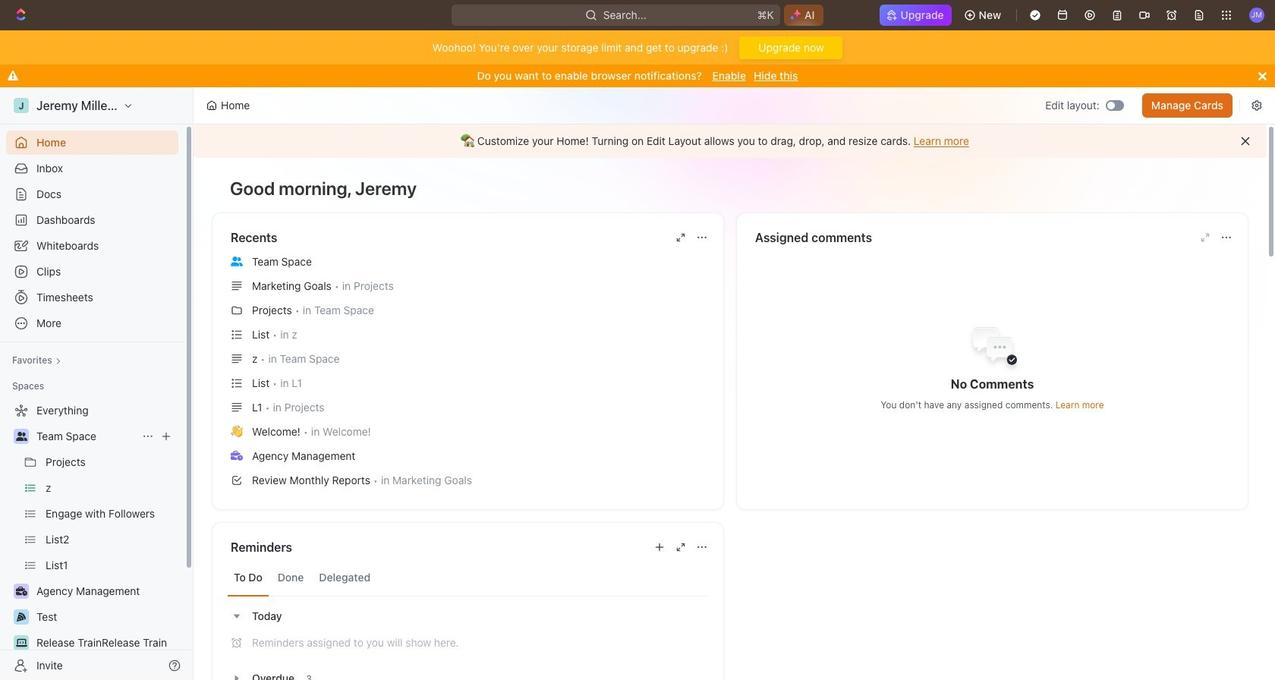 Task type: vqa. For each thing, say whether or not it's contained in the screenshot.
Private
no



Task type: locate. For each thing, give the bounding box(es) containing it.
business time image
[[231, 451, 243, 460], [16, 587, 27, 596]]

1 vertical spatial business time image
[[16, 587, 27, 596]]

user group image
[[16, 432, 27, 441]]

tree
[[6, 399, 178, 680]]

tab list
[[228, 559, 708, 597]]

jeremy miller's workspace, , element
[[14, 98, 29, 113]]

alert
[[194, 124, 1267, 158]]

0 horizontal spatial business time image
[[16, 587, 27, 596]]

1 horizontal spatial business time image
[[231, 451, 243, 460]]

laptop code image
[[16, 638, 27, 647]]



Task type: describe. For each thing, give the bounding box(es) containing it.
pizza slice image
[[17, 613, 26, 622]]

0 vertical spatial business time image
[[231, 451, 243, 460]]

user group image
[[231, 256, 243, 266]]

sidebar navigation
[[0, 87, 197, 680]]

tree inside sidebar navigation
[[6, 399, 178, 680]]



